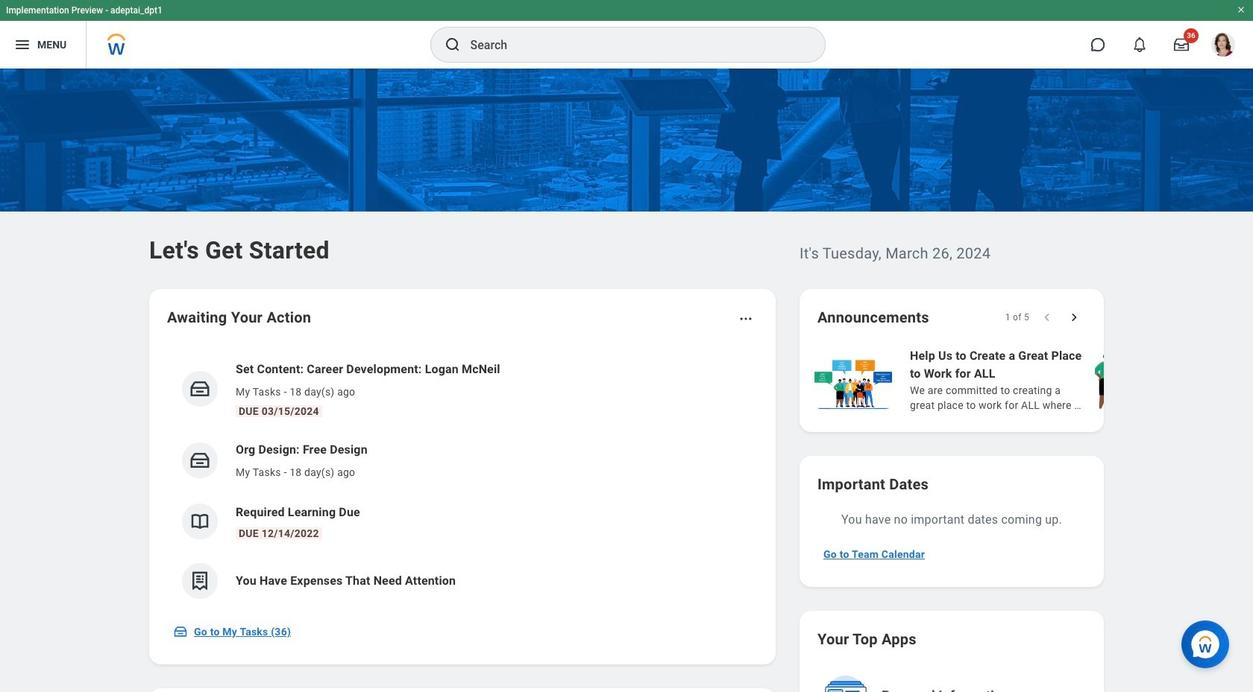 Task type: describe. For each thing, give the bounding box(es) containing it.
inbox image
[[189, 450, 211, 472]]

search image
[[443, 36, 461, 54]]

Search Workday  search field
[[470, 28, 794, 61]]

1 vertical spatial inbox image
[[173, 625, 188, 640]]

justify image
[[13, 36, 31, 54]]

1 horizontal spatial list
[[812, 346, 1253, 415]]

inbox large image
[[1174, 37, 1189, 52]]

profile logan mcneil image
[[1211, 33, 1235, 60]]

chevron left small image
[[1040, 310, 1055, 325]]



Task type: locate. For each thing, give the bounding box(es) containing it.
dashboard expenses image
[[189, 571, 211, 593]]

main content
[[0, 69, 1253, 693]]

chevron right small image
[[1067, 310, 1082, 325]]

0 horizontal spatial inbox image
[[173, 625, 188, 640]]

book open image
[[189, 511, 211, 533]]

0 vertical spatial inbox image
[[189, 378, 211, 401]]

close environment banner image
[[1237, 5, 1246, 14]]

banner
[[0, 0, 1253, 69]]

notifications large image
[[1132, 37, 1147, 52]]

0 horizontal spatial list
[[167, 349, 758, 612]]

1 horizontal spatial inbox image
[[189, 378, 211, 401]]

status
[[1005, 312, 1029, 324]]

inbox image
[[189, 378, 211, 401], [173, 625, 188, 640]]

list
[[812, 346, 1253, 415], [167, 349, 758, 612]]



Task type: vqa. For each thing, say whether or not it's contained in the screenshot.
topmost calendar user solid image
no



